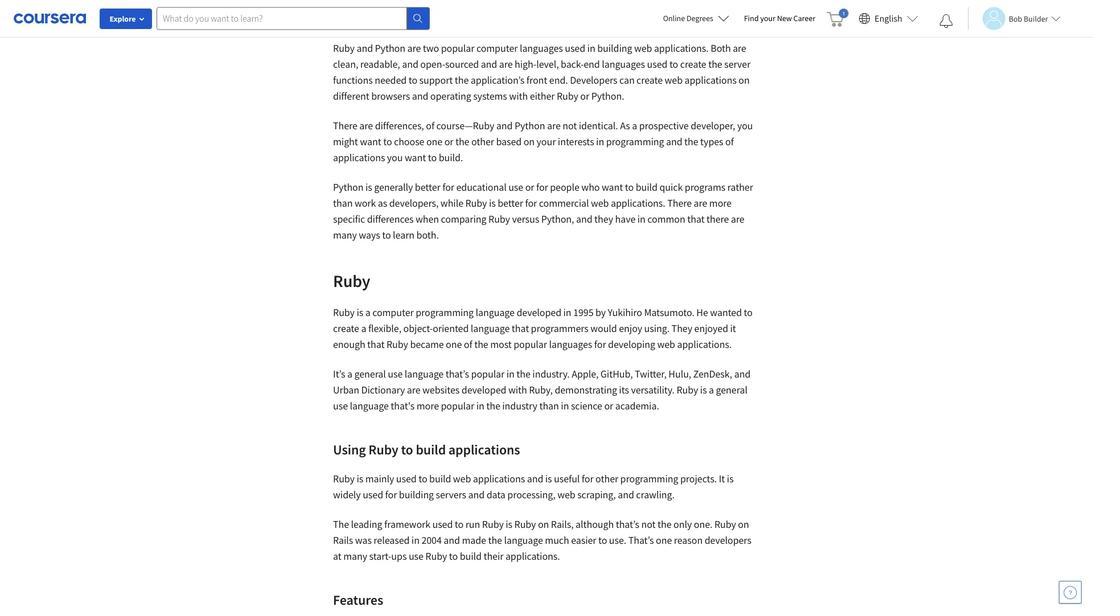 Task type: vqa. For each thing, say whether or not it's contained in the screenshot.
Became
yes



Task type: locate. For each thing, give the bounding box(es) containing it.
ruby down flexible,
[[387, 338, 408, 351]]

1 vertical spatial one
[[446, 338, 462, 351]]

2 vertical spatial want
[[602, 181, 623, 194]]

1 horizontal spatial developed
[[517, 306, 562, 319]]

object-
[[404, 322, 433, 335]]

and up readable,
[[357, 42, 373, 55]]

1 horizontal spatial not
[[642, 518, 656, 531]]

back-
[[561, 58, 584, 71]]

the left most
[[475, 338, 489, 351]]

or inside it's a general use language that's popular in the industry. apple, github, twitter, hulu, zendesk, and urban dictionary are websites developed with ruby, demonstrating its versatility. ruby is a general use language that's more popular in the industry than in science or academia.
[[605, 400, 614, 412]]

find
[[744, 13, 759, 23]]

programmers
[[531, 322, 589, 335]]

much
[[545, 534, 569, 547]]

language
[[476, 306, 515, 319], [471, 322, 510, 335], [405, 368, 444, 380], [350, 400, 389, 412], [504, 534, 543, 547]]

used up back-
[[565, 42, 586, 55]]

0 horizontal spatial developed
[[462, 384, 507, 396]]

not inside the 'there are differences, of course—ruby and python are not identical. as a prospective developer, you might want to choose one or the other based on your interests in programming and the types of applications you want to build.'
[[563, 119, 577, 132]]

0 vertical spatial than
[[333, 197, 353, 210]]

1 horizontal spatial other
[[596, 472, 619, 485]]

more up there
[[710, 197, 732, 210]]

0 vertical spatial with
[[509, 90, 528, 103]]

show notifications image
[[940, 14, 953, 28]]

your inside the 'there are differences, of course—ruby and python are not identical. as a prospective developer, you might want to choose one or the other based on your interests in programming and the types of applications you want to build.'
[[537, 135, 556, 148]]

used
[[565, 42, 586, 55], [647, 58, 668, 71], [396, 472, 417, 485], [363, 488, 383, 501], [433, 518, 453, 531]]

0 horizontal spatial other
[[472, 135, 494, 148]]

in inside python is generally better for educational use or for people who want to build quick programs rather than work as developers, while ruby is better for commercial web applications. there are more specific differences when comparing ruby versus python, and they have in common that there are many ways to learn both.
[[638, 213, 646, 226]]

1 horizontal spatial one
[[446, 338, 462, 351]]

high-
[[515, 58, 537, 71]]

apple,
[[572, 368, 599, 380]]

2 horizontal spatial create
[[681, 58, 707, 71]]

more down websites
[[417, 400, 439, 412]]

0 vertical spatial more
[[710, 197, 732, 210]]

languages
[[520, 42, 563, 55], [602, 58, 645, 71], [549, 338, 593, 351]]

0 horizontal spatial of
[[426, 119, 435, 132]]

in left 1995
[[564, 306, 572, 319]]

clean,
[[333, 58, 358, 71]]

computer up flexible,
[[373, 306, 414, 319]]

0 vertical spatial that
[[688, 213, 705, 226]]

2 horizontal spatial want
[[602, 181, 623, 194]]

on right based
[[524, 135, 535, 148]]

1 vertical spatial developed
[[462, 384, 507, 396]]

the up the their
[[488, 534, 502, 547]]

0 horizontal spatial want
[[360, 135, 381, 148]]

web inside ruby is a computer programming language developed in 1995 by yukihiro matsumoto. he wanted to create a flexible, object-oriented language that programmers would enjoy using. they enjoyed it enough that ruby became one of the most popular languages for developing web applications.
[[658, 338, 675, 351]]

1 vertical spatial other
[[596, 472, 619, 485]]

that's
[[446, 368, 469, 380], [616, 518, 640, 531]]

1 horizontal spatial there
[[668, 197, 692, 210]]

was
[[355, 534, 372, 547]]

applications inside ruby is mainly used to build web applications and is useful for other programming projects. it is widely used for building servers and data processing, web scraping, and crawling.
[[473, 472, 525, 485]]

building
[[598, 42, 632, 55], [399, 488, 434, 501]]

a right as
[[632, 119, 637, 132]]

2 vertical spatial programming
[[621, 472, 679, 485]]

in up end
[[588, 42, 596, 55]]

on inside the 'there are differences, of course—ruby and python are not identical. as a prospective developer, you might want to choose one or the other based on your interests in programming and the types of applications you want to build.'
[[524, 135, 535, 148]]

2 vertical spatial of
[[464, 338, 473, 351]]

programming inside ruby is a computer programming language developed in 1995 by yukihiro matsumoto. he wanted to create a flexible, object-oriented language that programmers would enjoy using. they enjoyed it enough that ruby became one of the most popular languages for developing web applications.
[[416, 306, 474, 319]]

1 vertical spatial want
[[405, 151, 426, 164]]

the up ruby,
[[517, 368, 531, 380]]

2 horizontal spatial that
[[688, 213, 705, 226]]

is inside ruby is a computer programming language developed in 1995 by yukihiro matsumoto. he wanted to create a flexible, object-oriented language that programmers would enjoy using. they enjoyed it enough that ruby became one of the most popular languages for developing web applications.
[[357, 306, 363, 319]]

0 horizontal spatial than
[[333, 197, 353, 210]]

use inside python is generally better for educational use or for people who want to build quick programs rather than work as developers, while ruby is better for commercial web applications. there are more specific differences when comparing ruby versus python, and they have in common that there are many ways to learn both.
[[509, 181, 524, 194]]

and inside python is generally better for educational use or for people who want to build quick programs rather than work as developers, while ruby is better for commercial web applications. there are more specific differences when comparing ruby versus python, and they have in common that there are many ways to learn both.
[[576, 213, 593, 226]]

most
[[490, 338, 512, 351]]

to right wanted at right
[[744, 306, 753, 319]]

0 vertical spatial general
[[355, 368, 386, 380]]

1 vertical spatial that
[[512, 322, 529, 335]]

2 horizontal spatial one
[[656, 534, 672, 547]]

1 horizontal spatial of
[[464, 338, 473, 351]]

0 horizontal spatial building
[[399, 488, 434, 501]]

there down quick
[[668, 197, 692, 210]]

it's
[[333, 368, 345, 380]]

create inside ruby is a computer programming language developed in 1995 by yukihiro matsumoto. he wanted to create a flexible, object-oriented language that programmers would enjoy using. they enjoyed it enough that ruby became one of the most popular languages for developing web applications.
[[333, 322, 359, 335]]

and right zendesk,
[[735, 368, 751, 380]]

ruby down hulu,
[[677, 384, 698, 396]]

there up might
[[333, 119, 358, 132]]

ruby
[[333, 42, 355, 55], [557, 90, 579, 103], [466, 197, 487, 210], [489, 213, 510, 226], [333, 270, 371, 291], [333, 306, 355, 319], [387, 338, 408, 351], [677, 384, 698, 396], [369, 441, 399, 458], [333, 472, 355, 485], [482, 518, 504, 531], [515, 518, 536, 531], [715, 518, 736, 531], [426, 550, 447, 563]]

1 vertical spatial with
[[509, 384, 527, 396]]

popular up sourced
[[441, 42, 475, 55]]

learn
[[393, 229, 415, 241]]

than up specific
[[333, 197, 353, 210]]

1 horizontal spatial your
[[761, 13, 776, 23]]

2 vertical spatial that
[[367, 338, 385, 351]]

0 horizontal spatial your
[[537, 135, 556, 148]]

1 horizontal spatial want
[[405, 151, 426, 164]]

in left the industry
[[477, 400, 485, 412]]

start-
[[369, 550, 392, 563]]

operating
[[430, 90, 471, 103]]

a
[[632, 119, 637, 132], [365, 306, 371, 319], [361, 322, 366, 335], [347, 368, 353, 380], [709, 384, 714, 396]]

urban
[[333, 384, 359, 396]]

popular
[[441, 42, 475, 55], [514, 338, 547, 351], [471, 368, 505, 380], [441, 400, 475, 412]]

0 vertical spatial that's
[[446, 368, 469, 380]]

is
[[366, 181, 372, 194], [489, 197, 496, 210], [357, 306, 363, 319], [700, 384, 707, 396], [357, 472, 363, 485], [546, 472, 552, 485], [727, 472, 734, 485], [506, 518, 513, 531]]

python inside ruby and python are two popular computer languages used in building web applications. both are clean, readable, and open-sourced and are high-level, back-end languages used to create the server functions needed to support the application's front end. developers can create web applications on different browsers and operating systems with either ruby or python.
[[375, 42, 406, 55]]

applications.
[[654, 42, 709, 55], [611, 197, 666, 210], [677, 338, 732, 351], [506, 550, 560, 563]]

of
[[426, 119, 435, 132], [726, 135, 734, 148], [464, 338, 473, 351]]

web up the they
[[591, 197, 609, 210]]

ruby inside it's a general use language that's popular in the industry. apple, github, twitter, hulu, zendesk, and urban dictionary are websites developed with ruby, demonstrating its versatility. ruby is a general use language that's more popular in the industry than in science or academia.
[[677, 384, 698, 396]]

0 vertical spatial python
[[375, 42, 406, 55]]

languages up can
[[602, 58, 645, 71]]

hulu,
[[669, 368, 692, 380]]

1 horizontal spatial better
[[498, 197, 523, 210]]

is up enough
[[357, 306, 363, 319]]

python
[[375, 42, 406, 55], [515, 119, 545, 132], [333, 181, 364, 194]]

applications inside the 'there are differences, of course—ruby and python are not identical. as a prospective developer, you might want to choose one or the other based on your interests in programming and the types of applications you want to build.'
[[333, 151, 385, 164]]

0 vertical spatial your
[[761, 13, 776, 23]]

0 vertical spatial other
[[472, 135, 494, 148]]

not
[[563, 119, 577, 132], [642, 518, 656, 531]]

1 horizontal spatial that
[[512, 322, 529, 335]]

with up the industry
[[509, 384, 527, 396]]

rather
[[728, 181, 753, 194]]

there inside the 'there are differences, of course—ruby and python are not identical. as a prospective developer, you might want to choose one or the other based on your interests in programming and the types of applications you want to build.'
[[333, 119, 358, 132]]

the
[[709, 58, 723, 71], [455, 74, 469, 87], [456, 135, 470, 148], [685, 135, 699, 148], [475, 338, 489, 351], [517, 368, 531, 380], [487, 400, 501, 412], [658, 518, 672, 531], [488, 534, 502, 547]]

None search field
[[157, 7, 430, 30]]

more
[[710, 197, 732, 210], [417, 400, 439, 412]]

using.
[[644, 322, 670, 335]]

0 horizontal spatial create
[[333, 322, 359, 335]]

ruby down end.
[[557, 90, 579, 103]]

used down mainly
[[363, 488, 383, 501]]

are up application's
[[499, 58, 513, 71]]

many inside the leading framework used to run ruby is ruby on rails, although that's not the only one. ruby on rails was released in 2004 and made the language much easier to use. that's one reason developers at many start-ups use ruby to build their applications.
[[344, 550, 367, 563]]

1 vertical spatial computer
[[373, 306, 414, 319]]

1 horizontal spatial that's
[[616, 518, 640, 531]]

specific
[[333, 213, 365, 226]]

course—ruby
[[437, 119, 495, 132]]

0 vertical spatial you
[[738, 119, 753, 132]]

python,
[[541, 213, 574, 226]]

is down zendesk,
[[700, 384, 707, 396]]

zendesk,
[[694, 368, 733, 380]]

0 vertical spatial languages
[[520, 42, 563, 55]]

1 vertical spatial more
[[417, 400, 439, 412]]

ruby up "widely"
[[333, 472, 355, 485]]

rails,
[[551, 518, 574, 531]]

systems
[[473, 90, 507, 103]]

on
[[739, 74, 750, 87], [524, 135, 535, 148], [538, 518, 549, 531], [738, 518, 749, 531]]

and inside the leading framework used to run ruby is ruby on rails, although that's not the only one. ruby on rails was released in 2004 and made the language much easier to use. that's one reason developers at many start-ups use ruby to build their applications.
[[444, 534, 460, 547]]

1 horizontal spatial python
[[375, 42, 406, 55]]

popular right most
[[514, 338, 547, 351]]

1 vertical spatial programming
[[416, 306, 474, 319]]

1 vertical spatial not
[[642, 518, 656, 531]]

application's
[[471, 74, 525, 87]]

one right that's
[[656, 534, 672, 547]]

2 vertical spatial create
[[333, 322, 359, 335]]

python up readable,
[[375, 42, 406, 55]]

with inside ruby and python are two popular computer languages used in building web applications. both are clean, readable, and open-sourced and are high-level, back-end languages used to create the server functions needed to support the application's front end. developers can create web applications on different browsers and operating systems with either ruby or python.
[[509, 90, 528, 103]]

0 vertical spatial create
[[681, 58, 707, 71]]

python up work at the left top of the page
[[333, 181, 364, 194]]

2 horizontal spatial python
[[515, 119, 545, 132]]

0 horizontal spatial one
[[427, 135, 443, 148]]

there
[[707, 213, 729, 226]]

0 horizontal spatial you
[[387, 151, 403, 164]]

one inside ruby is a computer programming language developed in 1995 by yukihiro matsumoto. he wanted to create a flexible, object-oriented language that programmers would enjoy using. they enjoyed it enough that ruby became one of the most popular languages for developing web applications.
[[446, 338, 462, 351]]

made
[[462, 534, 486, 547]]

for
[[443, 181, 454, 194], [536, 181, 548, 194], [525, 197, 537, 210], [595, 338, 606, 351], [582, 472, 594, 485], [385, 488, 397, 501]]

developers,
[[389, 197, 439, 210]]

applications. inside the leading framework used to run ruby is ruby on rails, although that's not the only one. ruby on rails was released in 2004 and made the language much easier to use. that's one reason developers at many start-ups use ruby to build their applications.
[[506, 550, 560, 563]]

applications inside ruby and python are two popular computer languages used in building web applications. both are clean, readable, and open-sourced and are high-level, back-end languages used to create the server functions needed to support the application's front end. developers can create web applications on different browsers and operating systems with either ruby or python.
[[685, 74, 737, 87]]

on inside ruby and python are two popular computer languages used in building web applications. both are clean, readable, and open-sourced and are high-level, back-end languages used to create the server functions needed to support the application's front end. developers can create web applications on different browsers and operating systems with either ruby or python.
[[739, 74, 750, 87]]

with inside it's a general use language that's popular in the industry. apple, github, twitter, hulu, zendesk, and urban dictionary are websites developed with ruby, demonstrating its versatility. ruby is a general use language that's more popular in the industry than in science or academia.
[[509, 384, 527, 396]]

1 horizontal spatial computer
[[477, 42, 518, 55]]

builder
[[1024, 13, 1048, 24]]

0 horizontal spatial more
[[417, 400, 439, 412]]

released
[[374, 534, 410, 547]]

science
[[571, 400, 603, 412]]

0 vertical spatial there
[[333, 119, 358, 132]]

0 horizontal spatial better
[[415, 181, 441, 194]]

1 vertical spatial you
[[387, 151, 403, 164]]

is right run
[[506, 518, 513, 531]]

2 vertical spatial languages
[[549, 338, 593, 351]]

a left flexible,
[[361, 322, 366, 335]]

programming inside the 'there are differences, of course—ruby and python are not identical. as a prospective developer, you might want to choose one or the other based on your interests in programming and the types of applications you want to build.'
[[606, 135, 664, 148]]

readable,
[[360, 58, 400, 71]]

scraping,
[[578, 488, 616, 501]]

your
[[761, 13, 776, 23], [537, 135, 556, 148]]

0 horizontal spatial that
[[367, 338, 385, 351]]

the
[[333, 518, 349, 531]]

applications
[[685, 74, 737, 87], [333, 151, 385, 164], [449, 441, 520, 458], [473, 472, 525, 485]]

and left data
[[468, 488, 485, 501]]

you down choose
[[387, 151, 403, 164]]

leading
[[351, 518, 382, 531]]

and right 2004
[[444, 534, 460, 547]]

languages down programmers on the bottom of the page
[[549, 338, 593, 351]]

1 vertical spatial general
[[716, 384, 748, 396]]

that's inside it's a general use language that's popular in the industry. apple, github, twitter, hulu, zendesk, and urban dictionary are websites developed with ruby, demonstrating its versatility. ruby is a general use language that's more popular in the industry than in science or academia.
[[446, 368, 469, 380]]

on down server
[[739, 74, 750, 87]]

1 vertical spatial languages
[[602, 58, 645, 71]]

want right might
[[360, 135, 381, 148]]

1 vertical spatial python
[[515, 119, 545, 132]]

or down developers
[[581, 90, 590, 103]]

0 horizontal spatial computer
[[373, 306, 414, 319]]

2 vertical spatial python
[[333, 181, 364, 194]]

other down the course—ruby
[[472, 135, 494, 148]]

degrees
[[687, 13, 714, 23]]

you right developer,
[[738, 119, 753, 132]]

1 horizontal spatial than
[[540, 400, 559, 412]]

that down flexible,
[[367, 338, 385, 351]]

web down using.
[[658, 338, 675, 351]]

0 vertical spatial computer
[[477, 42, 518, 55]]

using ruby to build applications
[[333, 441, 520, 458]]

they
[[672, 322, 693, 335]]

a down zendesk,
[[709, 384, 714, 396]]

became
[[410, 338, 444, 351]]

applications. inside ruby is a computer programming language developed in 1995 by yukihiro matsumoto. he wanted to create a flexible, object-oriented language that programmers would enjoy using. they enjoyed it enough that ruby became one of the most popular languages for developing web applications.
[[677, 338, 732, 351]]

1 horizontal spatial building
[[598, 42, 632, 55]]

in inside ruby and python are two popular computer languages used in building web applications. both are clean, readable, and open-sourced and are high-level, back-end languages used to create the server functions needed to support the application's front end. developers can create web applications on different browsers and operating systems with either ruby or python.
[[588, 42, 596, 55]]

one up build.
[[427, 135, 443, 148]]

is left mainly
[[357, 472, 363, 485]]

building up end
[[598, 42, 632, 55]]

1 vertical spatial than
[[540, 400, 559, 412]]

a inside the 'there are differences, of course—ruby and python are not identical. as a prospective developer, you might want to choose one or the other based on your interests in programming and the types of applications you want to build.'
[[632, 119, 637, 132]]

1 vertical spatial many
[[344, 550, 367, 563]]

and left crawling.
[[618, 488, 634, 501]]

differences,
[[375, 119, 424, 132]]

0 horizontal spatial that's
[[446, 368, 469, 380]]

with left the either
[[509, 90, 528, 103]]

explore button
[[100, 9, 152, 29]]

developed
[[517, 306, 562, 319], [462, 384, 507, 396]]

one inside the leading framework used to run ruby is ruby on rails, although that's not the only one. ruby on rails was released in 2004 and made the language much easier to use. that's one reason developers at many start-ups use ruby to build their applications.
[[656, 534, 672, 547]]

0 horizontal spatial general
[[355, 368, 386, 380]]

0 vertical spatial developed
[[517, 306, 562, 319]]

1 vertical spatial create
[[637, 74, 663, 87]]

1 horizontal spatial you
[[738, 119, 753, 132]]

create
[[681, 58, 707, 71], [637, 74, 663, 87], [333, 322, 359, 335]]

in left 2004
[[412, 534, 420, 547]]

many inside python is generally better for educational use or for people who want to build quick programs rather than work as developers, while ruby is better for commercial web applications. there are more specific differences when comparing ruby versus python, and they have in common that there are many ways to learn both.
[[333, 229, 357, 241]]

developed up the industry
[[462, 384, 507, 396]]

other inside the 'there are differences, of course—ruby and python are not identical. as a prospective developer, you might want to choose one or the other based on your interests in programming and the types of applications you want to build.'
[[472, 135, 494, 148]]

than down ruby,
[[540, 400, 559, 412]]

and left the they
[[576, 213, 593, 226]]

is inside it's a general use language that's popular in the industry. apple, github, twitter, hulu, zendesk, and urban dictionary are websites developed with ruby, demonstrating its versatility. ruby is a general use language that's more popular in the industry than in science or academia.
[[700, 384, 707, 396]]

wanted
[[710, 306, 742, 319]]

or right 'science'
[[605, 400, 614, 412]]

server
[[725, 58, 751, 71]]

online
[[663, 13, 685, 23]]

0 vertical spatial building
[[598, 42, 632, 55]]

are right there
[[731, 213, 745, 226]]

0 vertical spatial programming
[[606, 135, 664, 148]]

web up prospective
[[665, 74, 683, 87]]

programming down as
[[606, 135, 664, 148]]

create up enough
[[333, 322, 359, 335]]

0 horizontal spatial not
[[563, 119, 577, 132]]

1 vertical spatial of
[[726, 135, 734, 148]]

educational
[[456, 181, 507, 194]]

0 vertical spatial one
[[427, 135, 443, 148]]

are up interests
[[547, 119, 561, 132]]

reason
[[674, 534, 703, 547]]

sourced
[[445, 58, 479, 71]]

differences
[[367, 213, 414, 226]]

for down would
[[595, 338, 606, 351]]

popular inside ruby and python are two popular computer languages used in building web applications. both are clean, readable, and open-sourced and are high-level, back-end languages used to create the server functions needed to support the application's front end. developers can create web applications on different browsers and operating systems with either ruby or python.
[[441, 42, 475, 55]]

web
[[634, 42, 652, 55], [665, 74, 683, 87], [591, 197, 609, 210], [658, 338, 675, 351], [453, 472, 471, 485], [558, 488, 576, 501]]

build inside the leading framework used to run ruby is ruby on rails, although that's not the only one. ruby on rails was released in 2004 and made the language much easier to use. that's one reason developers at many start-ups use ruby to build their applications.
[[460, 550, 482, 563]]

are up the that's
[[407, 384, 421, 396]]

1 horizontal spatial more
[[710, 197, 732, 210]]

2 vertical spatial one
[[656, 534, 672, 547]]

both
[[711, 42, 731, 55]]

0 vertical spatial better
[[415, 181, 441, 194]]

than
[[333, 197, 353, 210], [540, 400, 559, 412]]

1 vertical spatial your
[[537, 135, 556, 148]]

0 vertical spatial not
[[563, 119, 577, 132]]

use right ups
[[409, 550, 424, 563]]

that left there
[[688, 213, 705, 226]]

1 vertical spatial there
[[668, 197, 692, 210]]

ruby down 'ways'
[[333, 270, 371, 291]]

0 horizontal spatial there
[[333, 119, 358, 132]]

used up 2004
[[433, 518, 453, 531]]

widely
[[333, 488, 361, 501]]

applications. inside ruby and python are two popular computer languages used in building web applications. both are clean, readable, and open-sourced and are high-level, back-end languages used to create the server functions needed to support the application's front end. developers can create web applications on different browsers and operating systems with either ruby or python.
[[654, 42, 709, 55]]

while
[[441, 197, 464, 210]]

other
[[472, 135, 494, 148], [596, 472, 619, 485]]

or inside the 'there are differences, of course—ruby and python are not identical. as a prospective developer, you might want to choose one or the other based on your interests in programming and the types of applications you want to build.'
[[445, 135, 454, 148]]

1 vertical spatial building
[[399, 488, 434, 501]]

1 vertical spatial that's
[[616, 518, 640, 531]]

in right have
[[638, 213, 646, 226]]

are up server
[[733, 42, 747, 55]]

identical.
[[579, 119, 618, 132]]

of down oriented
[[464, 338, 473, 351]]

use up versus
[[509, 181, 524, 194]]

are
[[408, 42, 421, 55], [733, 42, 747, 55], [499, 58, 513, 71], [360, 119, 373, 132], [547, 119, 561, 132], [694, 197, 708, 210], [731, 213, 745, 226], [407, 384, 421, 396]]

the down both
[[709, 58, 723, 71]]

needed
[[375, 74, 407, 87]]

0 horizontal spatial python
[[333, 181, 364, 194]]

0 vertical spatial many
[[333, 229, 357, 241]]

better up developers,
[[415, 181, 441, 194]]



Task type: describe. For each thing, give the bounding box(es) containing it.
python.
[[592, 90, 625, 103]]

it
[[719, 472, 725, 485]]

are left two
[[408, 42, 421, 55]]

it's a general use language that's popular in the industry. apple, github, twitter, hulu, zendesk, and urban dictionary are websites developed with ruby, demonstrating its versatility. ruby is a general use language that's more popular in the industry than in science or academia.
[[333, 368, 751, 412]]

than inside python is generally better for educational use or for people who want to build quick programs rather than work as developers, while ruby is better for commercial web applications. there are more specific differences when comparing ruby versus python, and they have in common that there are many ways to learn both.
[[333, 197, 353, 210]]

industry.
[[533, 368, 570, 380]]

2 horizontal spatial of
[[726, 135, 734, 148]]

academia.
[[616, 400, 659, 412]]

for up scraping,
[[582, 472, 594, 485]]

ruby up enough
[[333, 306, 355, 319]]

1 horizontal spatial create
[[637, 74, 663, 87]]

developed inside ruby is a computer programming language developed in 1995 by yukihiro matsumoto. he wanted to create a flexible, object-oriented language that programmers would enjoy using. they enjoyed it enough that ruby became one of the most popular languages for developing web applications.
[[517, 306, 562, 319]]

ruby down 2004
[[426, 550, 447, 563]]

is down educational
[[489, 197, 496, 210]]

ups
[[392, 550, 407, 563]]

crawling.
[[636, 488, 675, 501]]

there inside python is generally better for educational use or for people who want to build quick programs rather than work as developers, while ruby is better for commercial web applications. there are more specific differences when comparing ruby versus python, and they have in common that there are many ways to learn both.
[[668, 197, 692, 210]]

build inside ruby is mainly used to build web applications and is useful for other programming projects. it is widely used for building servers and data processing, web scraping, and crawling.
[[430, 472, 451, 485]]

and up based
[[497, 119, 513, 132]]

are down different at the top of the page
[[360, 119, 373, 132]]

python is generally better for educational use or for people who want to build quick programs rather than work as developers, while ruby is better for commercial web applications. there are more specific differences when comparing ruby versus python, and they have in common that there are many ways to learn both.
[[333, 181, 753, 241]]

useful
[[554, 472, 580, 485]]

for up while
[[443, 181, 454, 194]]

applications. inside python is generally better for educational use or for people who want to build quick programs rather than work as developers, while ruby is better for commercial web applications. there are more specific differences when comparing ruby versus python, and they have in common that there are many ways to learn both.
[[611, 197, 666, 210]]

matsumoto.
[[644, 306, 695, 319]]

web inside python is generally better for educational use or for people who want to build quick programs rather than work as developers, while ruby is better for commercial web applications. there are more specific differences when comparing ruby versus python, and they have in common that there are many ways to learn both.
[[591, 197, 609, 210]]

find your new career
[[744, 13, 816, 23]]

is left 'useful' on the right of the page
[[546, 472, 552, 485]]

that's inside the leading framework used to run ruby is ruby on rails, although that's not the only one. ruby on rails was released in 2004 and made the language much easier to use. that's one reason developers at many start-ups use ruby to build their applications.
[[616, 518, 640, 531]]

or inside python is generally better for educational use or for people who want to build quick programs rather than work as developers, while ruby is better for commercial web applications. there are more specific differences when comparing ruby versus python, and they have in common that there are many ways to learn both.
[[526, 181, 535, 194]]

to up have
[[625, 181, 634, 194]]

is right the it
[[727, 472, 734, 485]]

and left open-
[[402, 58, 419, 71]]

for inside ruby is a computer programming language developed in 1995 by yukihiro matsumoto. he wanted to create a flexible, object-oriented language that programmers would enjoy using. they enjoyed it enough that ruby became one of the most popular languages for developing web applications.
[[595, 338, 606, 351]]

new
[[777, 13, 792, 23]]

developers
[[570, 74, 618, 87]]

computer inside ruby is a computer programming language developed in 1995 by yukihiro matsumoto. he wanted to create a flexible, object-oriented language that programmers would enjoy using. they enjoyed it enough that ruby became one of the most popular languages for developing web applications.
[[373, 306, 414, 319]]

building inside ruby is mainly used to build web applications and is useful for other programming projects. it is widely used for building servers and data processing, web scraping, and crawling.
[[399, 488, 434, 501]]

and up processing,
[[527, 472, 544, 485]]

popular down websites
[[441, 400, 475, 412]]

he
[[697, 306, 708, 319]]

the down the course—ruby
[[456, 135, 470, 148]]

ruby down processing,
[[515, 518, 536, 531]]

types
[[701, 135, 724, 148]]

ruby up mainly
[[369, 441, 399, 458]]

in inside the leading framework used to run ruby is ruby on rails, although that's not the only one. ruby on rails was released in 2004 and made the language much easier to use. that's one reason developers at many start-ups use ruby to build their applications.
[[412, 534, 420, 547]]

bob builder
[[1009, 13, 1048, 24]]

developing
[[608, 338, 656, 351]]

ruby right run
[[482, 518, 504, 531]]

ruby is a computer programming language developed in 1995 by yukihiro matsumoto. he wanted to create a flexible, object-oriented language that programmers would enjoy using. they enjoyed it enough that ruby became one of the most popular languages for developing web applications.
[[333, 306, 753, 351]]

web up servers
[[453, 472, 471, 485]]

developer,
[[691, 119, 736, 132]]

rails
[[333, 534, 353, 547]]

yukihiro
[[608, 306, 642, 319]]

ruby and python are two popular computer languages used in building web applications. both are clean, readable, and open-sourced and are high-level, back-end languages used to create the server functions needed to support the application's front end. developers can create web applications on different browsers and operating systems with either ruby or python.
[[333, 42, 751, 103]]

easier
[[571, 534, 597, 547]]

developers
[[705, 534, 752, 547]]

programs
[[685, 181, 726, 194]]

for up versus
[[525, 197, 537, 210]]

to down differences
[[382, 229, 391, 241]]

as
[[378, 197, 387, 210]]

of inside ruby is a computer programming language developed in 1995 by yukihiro matsumoto. he wanted to create a flexible, object-oriented language that programmers would enjoy using. they enjoyed it enough that ruby became one of the most popular languages for developing web applications.
[[464, 338, 473, 351]]

to left build.
[[428, 151, 437, 164]]

ways
[[359, 229, 380, 241]]

open-
[[421, 58, 445, 71]]

python inside the 'there are differences, of course—ruby and python are not identical. as a prospective developer, you might want to choose one or the other based on your interests in programming and the types of applications you want to build.'
[[515, 119, 545, 132]]

use inside the leading framework used to run ruby is ruby on rails, although that's not the only one. ruby on rails was released in 2004 and made the language much easier to use. that's one reason developers at many start-ups use ruby to build their applications.
[[409, 550, 424, 563]]

to left use. on the right
[[599, 534, 607, 547]]

features
[[333, 591, 383, 608]]

0 vertical spatial want
[[360, 135, 381, 148]]

to left the their
[[449, 550, 458, 563]]

popular inside ruby is a computer programming language developed in 1995 by yukihiro matsumoto. he wanted to create a flexible, object-oriented language that programmers would enjoy using. they enjoyed it enough that ruby became one of the most popular languages for developing web applications.
[[514, 338, 547, 351]]

coursera image
[[14, 9, 86, 27]]

a right the it's
[[347, 368, 353, 380]]

one for to
[[656, 534, 672, 547]]

twitter,
[[635, 368, 667, 380]]

in left 'science'
[[561, 400, 569, 412]]

there are differences, of course—ruby and python are not identical. as a prospective developer, you might want to choose one or the other based on your interests in programming and the types of applications you want to build.
[[333, 119, 753, 164]]

to down the online
[[670, 58, 679, 71]]

enjoy
[[619, 322, 643, 335]]

find your new career link
[[739, 11, 822, 26]]

using
[[333, 441, 366, 458]]

and down prospective
[[666, 135, 683, 148]]

What do you want to learn? text field
[[157, 7, 407, 30]]

and inside it's a general use language that's popular in the industry. apple, github, twitter, hulu, zendesk, and urban dictionary are websites developed with ruby, demonstrating its versatility. ruby is a general use language that's more popular in the industry than in science or academia.
[[735, 368, 751, 380]]

ruby down educational
[[466, 197, 487, 210]]

can
[[620, 74, 635, 87]]

one inside the 'there are differences, of course—ruby and python are not identical. as a prospective developer, you might want to choose one or the other based on your interests in programming and the types of applications you want to build.'
[[427, 135, 443, 148]]

that's
[[629, 534, 654, 547]]

web up can
[[634, 42, 652, 55]]

on up developers
[[738, 518, 749, 531]]

by
[[596, 306, 606, 319]]

the inside ruby is a computer programming language developed in 1995 by yukihiro matsumoto. he wanted to create a flexible, object-oriented language that programmers would enjoy using. they enjoyed it enough that ruby became one of the most popular languages for developing web applications.
[[475, 338, 489, 351]]

the left "only"
[[658, 518, 672, 531]]

in inside ruby is a computer programming language developed in 1995 by yukihiro matsumoto. he wanted to create a flexible, object-oriented language that programmers would enjoy using. they enjoyed it enough that ruby became one of the most popular languages for developing web applications.
[[564, 306, 572, 319]]

2004
[[422, 534, 442, 547]]

shopping cart: 1 item image
[[827, 9, 849, 27]]

use down the urban
[[333, 400, 348, 412]]

enough
[[333, 338, 365, 351]]

either
[[530, 90, 555, 103]]

to left run
[[455, 518, 464, 531]]

quick
[[660, 181, 683, 194]]

developed inside it's a general use language that's popular in the industry. apple, github, twitter, hulu, zendesk, and urban dictionary are websites developed with ruby, demonstrating its versatility. ruby is a general use language that's more popular in the industry than in science or academia.
[[462, 384, 507, 396]]

other inside ruby is mainly used to build web applications and is useful for other programming projects. it is widely used for building servers and data processing, web scraping, and crawling.
[[596, 472, 619, 485]]

than inside it's a general use language that's popular in the industry. apple, github, twitter, hulu, zendesk, and urban dictionary are websites developed with ruby, demonstrating its versatility. ruby is a general use language that's more popular in the industry than in science or academia.
[[540, 400, 559, 412]]

end
[[584, 58, 600, 71]]

both.
[[417, 229, 439, 241]]

functions
[[333, 74, 373, 87]]

it
[[730, 322, 736, 335]]

python inside python is generally better for educational use or for people who want to build quick programs rather than work as developers, while ruby is better for commercial web applications. there are more specific differences when comparing ruby versus python, and they have in common that there are many ways to learn both.
[[333, 181, 364, 194]]

ruby up developers
[[715, 518, 736, 531]]

support
[[420, 74, 453, 87]]

comparing
[[441, 213, 487, 226]]

[featured image] a programmer working on a project image
[[333, 0, 760, 13]]

when
[[416, 213, 439, 226]]

use up dictionary
[[388, 368, 403, 380]]

might
[[333, 135, 358, 148]]

web down 'useful' on the right of the page
[[558, 488, 576, 501]]

front
[[527, 74, 548, 87]]

that inside python is generally better for educational use or for people who want to build quick programs rather than work as developers, while ruby is better for commercial web applications. there are more specific differences when comparing ruby versus python, and they have in common that there are many ways to learn both.
[[688, 213, 705, 226]]

level,
[[537, 58, 559, 71]]

more inside it's a general use language that's popular in the industry. apple, github, twitter, hulu, zendesk, and urban dictionary are websites developed with ruby, demonstrating its versatility. ruby is a general use language that's more popular in the industry than in science or academia.
[[417, 400, 439, 412]]

english button
[[855, 0, 923, 37]]

are down programs on the top of the page
[[694, 197, 708, 210]]

more inside python is generally better for educational use or for people who want to build quick programs rather than work as developers, while ruby is better for commercial web applications. there are more specific differences when comparing ruby versus python, and they have in common that there are many ways to learn both.
[[710, 197, 732, 210]]

flexible,
[[368, 322, 402, 335]]

oriented
[[433, 322, 469, 335]]

1 vertical spatial better
[[498, 197, 523, 210]]

build inside python is generally better for educational use or for people who want to build quick programs rather than work as developers, while ruby is better for commercial web applications. there are more specific differences when comparing ruby versus python, and they have in common that there are many ways to learn both.
[[636, 181, 658, 194]]

is inside the leading framework used to run ruby is ruby on rails, although that's not the only one. ruby on rails was released in 2004 and made the language much easier to use. that's one reason developers at many start-ups use ruby to build their applications.
[[506, 518, 513, 531]]

ruby,
[[529, 384, 553, 396]]

languages inside ruby is a computer programming language developed in 1995 by yukihiro matsumoto. he wanted to create a flexible, object-oriented language that programmers would enjoy using. they enjoyed it enough that ruby became one of the most popular languages for developing web applications.
[[549, 338, 593, 351]]

to down differences,
[[383, 135, 392, 148]]

used inside the leading framework used to run ruby is ruby on rails, although that's not the only one. ruby on rails was released in 2004 and made the language much easier to use. that's one reason developers at many start-ups use ruby to build their applications.
[[433, 518, 453, 531]]

common
[[648, 213, 686, 226]]

is up work at the left top of the page
[[366, 181, 372, 194]]

language inside the leading framework used to run ruby is ruby on rails, although that's not the only one. ruby on rails was released in 2004 and made the language much easier to use. that's one reason developers at many start-ups use ruby to build their applications.
[[504, 534, 543, 547]]

ruby inside ruby is mainly used to build web applications and is useful for other programming projects. it is widely used for building servers and data processing, web scraping, and crawling.
[[333, 472, 355, 485]]

prospective
[[639, 119, 689, 132]]

used down the online
[[647, 58, 668, 71]]

for down mainly
[[385, 488, 397, 501]]

programming inside ruby is mainly used to build web applications and is useful for other programming projects. it is widely used for building servers and data processing, web scraping, and crawling.
[[621, 472, 679, 485]]

framework
[[384, 518, 431, 531]]

the left the industry
[[487, 400, 501, 412]]

bob
[[1009, 13, 1023, 24]]

interests
[[558, 135, 594, 148]]

one for programming
[[446, 338, 462, 351]]

ruby left versus
[[489, 213, 510, 226]]

want inside python is generally better for educational use or for people who want to build quick programs rather than work as developers, while ruby is better for commercial web applications. there are more specific differences when comparing ruby versus python, and they have in common that there are many ways to learn both.
[[602, 181, 623, 194]]

ruby is mainly used to build web applications and is useful for other programming projects. it is widely used for building servers and data processing, web scraping, and crawling.
[[333, 472, 734, 501]]

building inside ruby and python are two popular computer languages used in building web applications. both are clean, readable, and open-sourced and are high-level, back-end languages used to create the server functions needed to support the application's front end. developers can create web applications on different browsers and operating systems with either ruby or python.
[[598, 42, 632, 55]]

for left people
[[536, 181, 548, 194]]

a up flexible,
[[365, 306, 371, 319]]

ruby up clean,
[[333, 42, 355, 55]]

generally
[[374, 181, 413, 194]]

to inside ruby is a computer programming language developed in 1995 by yukihiro matsumoto. he wanted to create a flexible, object-oriented language that programmers would enjoy using. they enjoyed it enough that ruby became one of the most popular languages for developing web applications.
[[744, 306, 753, 319]]

use.
[[609, 534, 627, 547]]

computer inside ruby and python are two popular computer languages used in building web applications. both are clean, readable, and open-sourced and are high-level, back-end languages used to create the server functions needed to support the application's front end. developers can create web applications on different browsers and operating systems with either ruby or python.
[[477, 42, 518, 55]]

industry
[[503, 400, 538, 412]]

to down the that's
[[401, 441, 413, 458]]

popular down most
[[471, 368, 505, 380]]

are inside it's a general use language that's popular in the industry. apple, github, twitter, hulu, zendesk, and urban dictionary are websites developed with ruby, demonstrating its versatility. ruby is a general use language that's more popular in the industry than in science or academia.
[[407, 384, 421, 396]]

although
[[576, 518, 614, 531]]

versus
[[512, 213, 539, 226]]

one.
[[694, 518, 713, 531]]

in inside the 'there are differences, of course—ruby and python are not identical. as a prospective developer, you might want to choose one or the other based on your interests in programming and the types of applications you want to build.'
[[596, 135, 604, 148]]

1 horizontal spatial general
[[716, 384, 748, 396]]

and up application's
[[481, 58, 497, 71]]

0 vertical spatial of
[[426, 119, 435, 132]]

mainly
[[365, 472, 394, 485]]

to inside ruby is mainly used to build web applications and is useful for other programming projects. it is widely used for building servers and data processing, web scraping, and crawling.
[[419, 472, 428, 485]]

to right needed
[[409, 74, 418, 87]]

bob builder button
[[968, 7, 1061, 30]]

not inside the leading framework used to run ruby is ruby on rails, although that's not the only one. ruby on rails was released in 2004 and made the language much easier to use. that's one reason developers at many start-ups use ruby to build their applications.
[[642, 518, 656, 531]]

used right mainly
[[396, 472, 417, 485]]

would
[[591, 322, 617, 335]]

in down most
[[507, 368, 515, 380]]

the down sourced
[[455, 74, 469, 87]]

servers
[[436, 488, 467, 501]]

enjoyed
[[695, 322, 729, 335]]

help center image
[[1064, 586, 1078, 599]]

or inside ruby and python are two popular computer languages used in building web applications. both are clean, readable, and open-sourced and are high-level, back-end languages used to create the server functions needed to support the application's front end. developers can create web applications on different browsers and operating systems with either ruby or python.
[[581, 90, 590, 103]]

commercial
[[539, 197, 589, 210]]

career
[[794, 13, 816, 23]]

run
[[466, 518, 480, 531]]

on left the rails,
[[538, 518, 549, 531]]

its
[[619, 384, 629, 396]]

only
[[674, 518, 692, 531]]

websites
[[423, 384, 460, 396]]

the left types
[[685, 135, 699, 148]]

and down support at the top of page
[[412, 90, 429, 103]]



